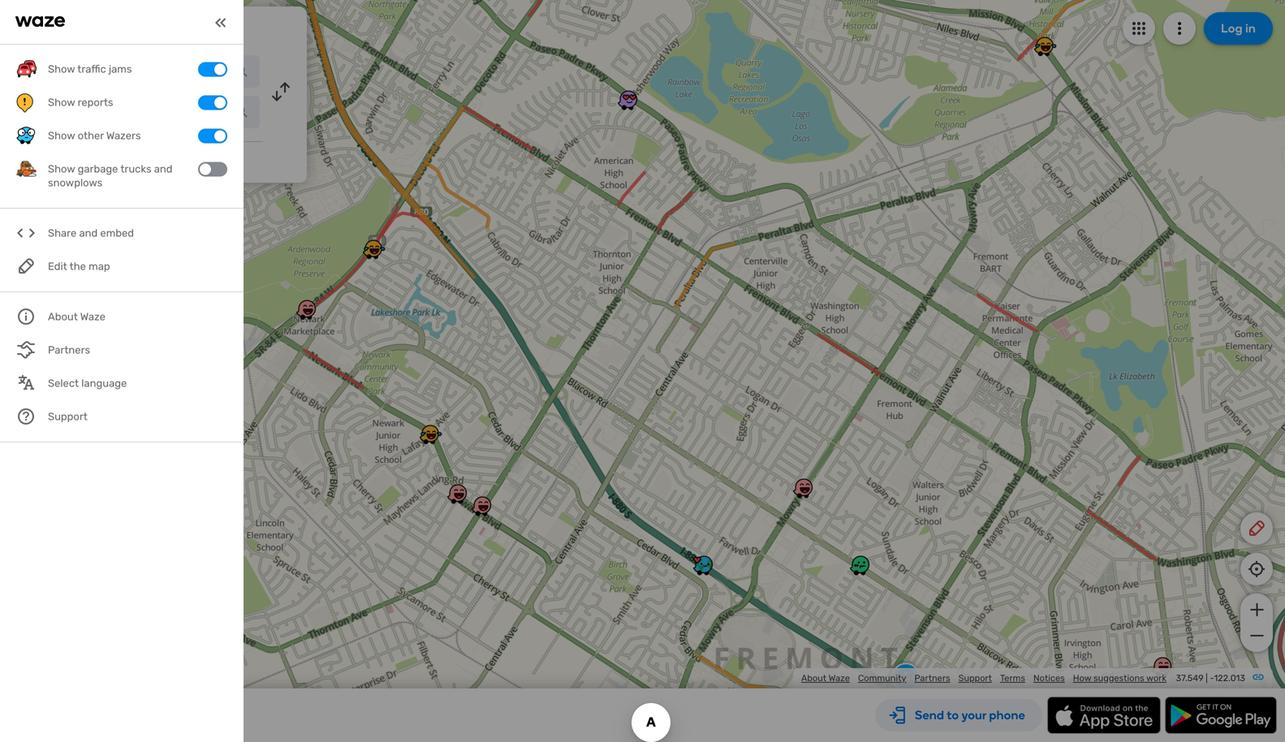 Task type: locate. For each thing, give the bounding box(es) containing it.
now
[[84, 153, 107, 167]]

about waze link
[[802, 673, 850, 684]]

and
[[79, 227, 98, 240]]

|
[[1206, 673, 1208, 684]]

37.549
[[1177, 673, 1204, 684]]

leave now
[[50, 153, 107, 167]]

terms
[[1001, 673, 1026, 684]]

-
[[1211, 673, 1215, 684]]

link image
[[1252, 671, 1265, 684]]

pencil image
[[1248, 519, 1267, 539]]

Choose starting point text field
[[54, 55, 260, 88]]

122.013
[[1215, 673, 1246, 684]]

share and embed link
[[16, 217, 227, 250]]

about waze community partners support terms notices how suggestions work
[[802, 673, 1167, 684]]

location image
[[23, 102, 42, 122]]

directions
[[149, 19, 216, 37]]

suggestions
[[1094, 673, 1145, 684]]

work
[[1147, 673, 1167, 684]]

terms link
[[1001, 673, 1026, 684]]

how
[[1074, 673, 1092, 684]]

support link
[[959, 673, 993, 684]]

current location image
[[23, 62, 42, 81]]

clock image
[[19, 150, 38, 170]]

leave
[[50, 153, 82, 167]]



Task type: describe. For each thing, give the bounding box(es) containing it.
code image
[[16, 223, 37, 244]]

community
[[858, 673, 907, 684]]

community link
[[858, 673, 907, 684]]

partners
[[915, 673, 951, 684]]

Choose destination text field
[[54, 96, 260, 128]]

driving
[[97, 19, 146, 37]]

37.549 | -122.013
[[1177, 673, 1246, 684]]

notices link
[[1034, 673, 1065, 684]]

share and embed
[[48, 227, 134, 240]]

embed
[[100, 227, 134, 240]]

how suggestions work link
[[1074, 673, 1167, 684]]

notices
[[1034, 673, 1065, 684]]

share
[[48, 227, 77, 240]]

zoom out image
[[1247, 626, 1267, 646]]

waze
[[829, 673, 850, 684]]

partners link
[[915, 673, 951, 684]]

zoom in image
[[1247, 600, 1267, 620]]

driving directions
[[97, 19, 216, 37]]

about
[[802, 673, 827, 684]]

support
[[959, 673, 993, 684]]



Task type: vqa. For each thing, say whether or not it's contained in the screenshot.
92996
no



